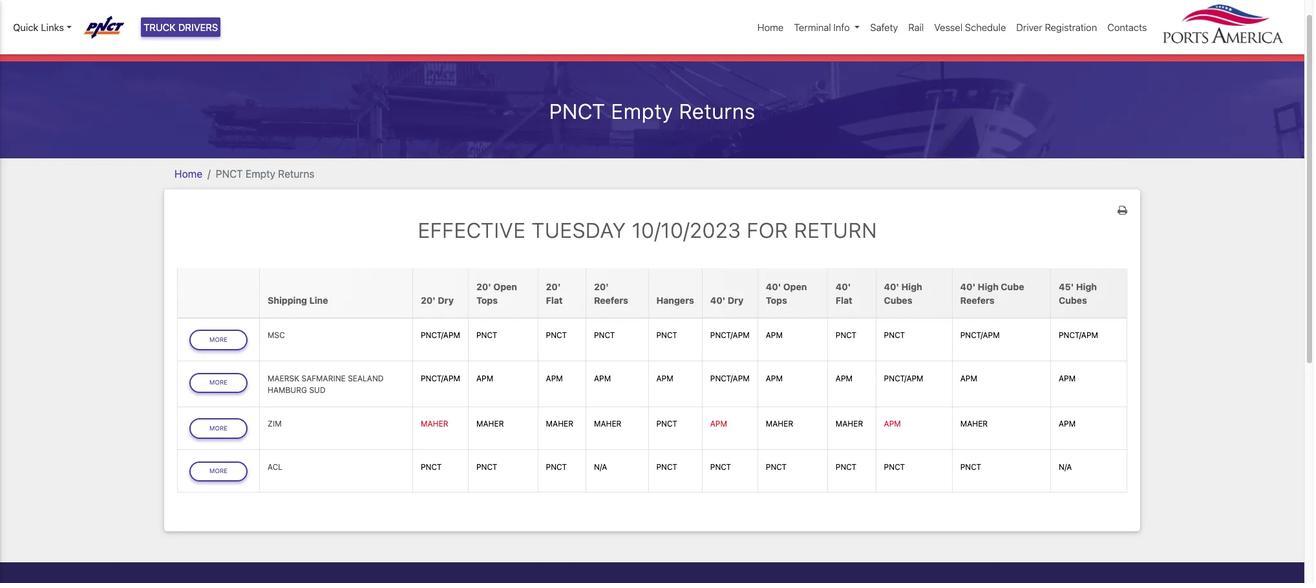 Task type: describe. For each thing, give the bounding box(es) containing it.
truck drivers
[[144, 21, 218, 33]]

driver registration link
[[1012, 15, 1103, 40]]

3 maher from the left
[[546, 419, 574, 429]]

1 n/a from the left
[[594, 462, 607, 472]]

effective
[[418, 218, 526, 242]]

safety
[[871, 21, 898, 33]]

flat for 40' flat
[[836, 295, 853, 306]]

more button for maersk safmarine sealand hamburg sud
[[189, 373, 248, 393]]

truck
[[144, 21, 176, 33]]

reefers inside 40' high cube reefers
[[961, 295, 995, 306]]

pnct will be open on columbus day (10/9) from 6am to 4pm.*click for details* link
[[65, 37, 443, 53]]

flat for 20' flat
[[546, 295, 563, 306]]

40' open tops
[[766, 281, 807, 306]]

schedule
[[965, 21, 1007, 33]]

45' high cubes
[[1059, 281, 1097, 306]]

truck drivers link
[[141, 17, 221, 37]]

more button for msc
[[189, 330, 248, 351]]

40' for 40' dry
[[711, 295, 726, 306]]

returns for pnct will be open on columbus day (10/9) from 6am to 4pm.*click for details* link
[[679, 99, 756, 123]]

0 horizontal spatial home
[[175, 168, 203, 180]]

0 vertical spatial home link
[[753, 15, 789, 40]]

for
[[391, 39, 404, 51]]

2 maher from the left
[[477, 419, 504, 429]]

20' for 20' reefers
[[594, 281, 609, 292]]

cubes for 45'
[[1059, 295, 1088, 306]]

contacts
[[1108, 21, 1148, 33]]

20' for 20' dry
[[421, 295, 436, 306]]

empty for left home link
[[246, 168, 276, 180]]

cubes for 40'
[[884, 295, 913, 306]]

40' for 40' high cube reefers
[[961, 281, 976, 292]]

quick links link
[[13, 20, 72, 35]]

rail
[[909, 21, 924, 33]]

terminal info link
[[789, 15, 866, 40]]

msc
[[268, 331, 285, 340]]

cube
[[1001, 281, 1025, 292]]

pnct empty returns for pnct will be open on columbus day (10/9) from 6am to 4pm.*click for details* link
[[549, 99, 756, 123]]

open for 40' open tops
[[784, 281, 807, 292]]

20' open tops
[[477, 281, 517, 306]]

drivers
[[178, 21, 218, 33]]

dry for 20' dry
[[438, 295, 454, 306]]

sealand
[[348, 374, 384, 383]]

registration
[[1045, 21, 1098, 33]]

tops for 40'
[[766, 295, 788, 306]]

return
[[794, 218, 877, 242]]

returns for left home link
[[278, 168, 315, 180]]

more for maersk safmarine sealand hamburg sud
[[209, 379, 228, 386]]

rail link
[[904, 15, 929, 40]]

6am
[[294, 39, 316, 51]]

more button for acl
[[189, 461, 248, 482]]

40' for 40' flat
[[836, 281, 851, 292]]

vessel schedule link
[[929, 15, 1012, 40]]

hamburg
[[268, 385, 307, 395]]

high for 45' high cubes
[[1077, 281, 1097, 292]]

pnct empty returns for left home link
[[216, 168, 315, 180]]

shipping
[[268, 295, 307, 306]]

7 maher from the left
[[961, 419, 988, 429]]

dry for 40' dry
[[728, 295, 744, 306]]

20' flat
[[546, 281, 563, 306]]

to
[[319, 39, 328, 51]]

on
[[154, 39, 166, 51]]

high for 40' high cubes
[[902, 281, 923, 292]]

line
[[309, 295, 328, 306]]



Task type: vqa. For each thing, say whether or not it's contained in the screenshot.
The Careers
no



Task type: locate. For each thing, give the bounding box(es) containing it.
40' inside 40' high cube reefers
[[961, 281, 976, 292]]

0 horizontal spatial home link
[[175, 168, 203, 180]]

high for 40' high cube reefers
[[978, 281, 999, 292]]

from
[[270, 39, 291, 51]]

0 horizontal spatial reefers
[[594, 295, 629, 306]]

home link
[[753, 15, 789, 40], [175, 168, 203, 180]]

more button for zim
[[189, 419, 248, 439]]

2 dry from the left
[[728, 295, 744, 306]]

pnct/apm
[[421, 331, 460, 340], [711, 331, 750, 340], [961, 331, 1000, 340], [1059, 331, 1099, 340], [421, 374, 460, 383], [711, 374, 750, 383], [884, 374, 924, 383]]

dry
[[438, 295, 454, 306], [728, 295, 744, 306]]

more for zim
[[209, 425, 228, 432]]

1 reefers from the left
[[594, 295, 629, 306]]

1 vertical spatial returns
[[278, 168, 315, 180]]

40' for 40' high cubes
[[884, 281, 900, 292]]

quick
[[13, 21, 38, 33]]

details*
[[406, 39, 443, 51]]

open inside 20' open tops
[[494, 281, 517, 292]]

2 horizontal spatial high
[[1077, 281, 1097, 292]]

1 vertical spatial pnct empty returns
[[216, 168, 315, 180]]

0 vertical spatial home
[[758, 21, 784, 33]]

0 horizontal spatial empty
[[246, 168, 276, 180]]

pnct empty returns
[[549, 99, 756, 123], [216, 168, 315, 180]]

2 tops from the left
[[766, 295, 788, 306]]

2 more button from the top
[[189, 373, 248, 393]]

0 horizontal spatial returns
[[278, 168, 315, 180]]

40' high cube reefers
[[961, 281, 1025, 306]]

driver registration
[[1017, 21, 1098, 33]]

reefers
[[594, 295, 629, 306], [961, 295, 995, 306]]

1 vertical spatial home link
[[175, 168, 203, 180]]

cubes
[[884, 295, 913, 306], [1059, 295, 1088, 306]]

2 high from the left
[[978, 281, 999, 292]]

40' inside 40' open tops
[[766, 281, 781, 292]]

40' flat
[[836, 281, 853, 306]]

more for acl
[[209, 468, 228, 475]]

45'
[[1059, 281, 1074, 292]]

40' right hangers
[[711, 295, 726, 306]]

40' dry
[[711, 295, 744, 306]]

40' down the for
[[766, 281, 781, 292]]

20' inside 20' flat
[[546, 281, 561, 292]]

open inside 40' open tops
[[784, 281, 807, 292]]

1 horizontal spatial dry
[[728, 295, 744, 306]]

apm
[[766, 331, 783, 340], [477, 374, 494, 383], [546, 374, 563, 383], [594, 374, 611, 383], [657, 374, 674, 383], [766, 374, 783, 383], [836, 374, 853, 383], [961, 374, 978, 383], [1059, 374, 1076, 383], [711, 419, 728, 429], [884, 419, 901, 429], [1059, 419, 1076, 429]]

20' inside 20' reefers
[[594, 281, 609, 292]]

5 maher from the left
[[766, 419, 794, 429]]

0 horizontal spatial tops
[[477, 295, 498, 306]]

1 open from the left
[[494, 281, 517, 292]]

safety link
[[866, 15, 904, 40]]

returns
[[679, 99, 756, 123], [278, 168, 315, 180]]

3 more from the top
[[209, 425, 228, 432]]

40' inside 40' high cubes
[[884, 281, 900, 292]]

3 high from the left
[[1077, 281, 1097, 292]]

empty for pnct will be open on columbus day (10/9) from 6am to 4pm.*click for details* link
[[611, 99, 673, 123]]

1 horizontal spatial returns
[[679, 99, 756, 123]]

20' for 20' flat
[[546, 281, 561, 292]]

pnct will be open on columbus day (10/9) from 6am to 4pm.*click for details*
[[65, 39, 443, 51]]

open left 20' flat
[[494, 281, 517, 292]]

cubes inside 40' high cubes
[[884, 295, 913, 306]]

2 reefers from the left
[[961, 295, 995, 306]]

zim
[[268, 419, 282, 429]]

open for 20' open tops
[[494, 281, 517, 292]]

terminal
[[794, 21, 831, 33]]

10/10/2023
[[632, 218, 741, 242]]

2 cubes from the left
[[1059, 295, 1088, 306]]

1 horizontal spatial n/a
[[1059, 462, 1072, 472]]

0 horizontal spatial pnct empty returns
[[216, 168, 315, 180]]

high inside 45' high cubes
[[1077, 281, 1097, 292]]

maersk
[[268, 374, 300, 383]]

1 horizontal spatial pnct empty returns
[[549, 99, 756, 123]]

4 more from the top
[[209, 468, 228, 475]]

flat
[[546, 295, 563, 306], [836, 295, 853, 306]]

0 vertical spatial returns
[[679, 99, 756, 123]]

0 vertical spatial empty
[[611, 99, 673, 123]]

maher
[[421, 419, 448, 429], [477, 419, 504, 429], [546, 419, 574, 429], [594, 419, 622, 429], [766, 419, 794, 429], [836, 419, 864, 429], [961, 419, 988, 429]]

flat left 20' reefers
[[546, 295, 563, 306]]

1 high from the left
[[902, 281, 923, 292]]

cubes down the 45'
[[1059, 295, 1088, 306]]

pnct
[[65, 39, 93, 51], [549, 99, 605, 123], [216, 168, 243, 180], [477, 331, 498, 340], [546, 331, 567, 340], [594, 331, 615, 340], [657, 331, 678, 340], [836, 331, 857, 340], [884, 331, 905, 340], [657, 419, 678, 429], [421, 462, 442, 472], [477, 462, 498, 472], [546, 462, 567, 472], [657, 462, 678, 472], [711, 462, 732, 472], [766, 462, 787, 472], [836, 462, 857, 472], [884, 462, 905, 472], [961, 462, 982, 472]]

1 cubes from the left
[[884, 295, 913, 306]]

20'
[[477, 281, 491, 292], [546, 281, 561, 292], [594, 281, 609, 292], [421, 295, 436, 306]]

more button
[[189, 330, 248, 351], [189, 373, 248, 393], [189, 419, 248, 439], [189, 461, 248, 482]]

1 horizontal spatial open
[[784, 281, 807, 292]]

hangers
[[657, 295, 694, 306]]

0 horizontal spatial dry
[[438, 295, 454, 306]]

maersk safmarine sealand hamburg sud
[[268, 374, 384, 395]]

1 horizontal spatial home link
[[753, 15, 789, 40]]

dry left 20' open tops
[[438, 295, 454, 306]]

tops
[[477, 295, 498, 306], [766, 295, 788, 306]]

20' reefers
[[594, 281, 629, 306]]

print image
[[1118, 205, 1128, 215]]

4 more button from the top
[[189, 461, 248, 482]]

1 horizontal spatial cubes
[[1059, 295, 1088, 306]]

tops right 40' dry
[[766, 295, 788, 306]]

1 maher from the left
[[421, 419, 448, 429]]

driver
[[1017, 21, 1043, 33]]

links
[[41, 21, 64, 33]]

1 horizontal spatial high
[[978, 281, 999, 292]]

4 maher from the left
[[594, 419, 622, 429]]

home
[[758, 21, 784, 33], [175, 168, 203, 180]]

tops inside 40' open tops
[[766, 295, 788, 306]]

2 open from the left
[[784, 281, 807, 292]]

vessel schedule
[[935, 21, 1007, 33]]

1 flat from the left
[[546, 295, 563, 306]]

3 more button from the top
[[189, 419, 248, 439]]

20' for 20' open tops
[[477, 281, 491, 292]]

will
[[95, 39, 110, 51]]

0 horizontal spatial high
[[902, 281, 923, 292]]

1 vertical spatial home
[[175, 168, 203, 180]]

40'
[[766, 281, 781, 292], [836, 281, 851, 292], [884, 281, 900, 292], [961, 281, 976, 292], [711, 295, 726, 306]]

40' for 40' open tops
[[766, 281, 781, 292]]

tuesday
[[532, 218, 626, 242]]

40' left cube
[[961, 281, 976, 292]]

flat right 40' open tops
[[836, 295, 853, 306]]

open
[[128, 39, 151, 51]]

0 horizontal spatial open
[[494, 281, 517, 292]]

20' dry
[[421, 295, 454, 306]]

vessel
[[935, 21, 963, 33]]

1 vertical spatial empty
[[246, 168, 276, 180]]

40' right 40' flat
[[884, 281, 900, 292]]

shipping line
[[268, 295, 328, 306]]

more for msc
[[209, 336, 228, 343]]

dry left 40' open tops
[[728, 295, 744, 306]]

1 more from the top
[[209, 336, 228, 343]]

cubes inside 45' high cubes
[[1059, 295, 1088, 306]]

1 horizontal spatial flat
[[836, 295, 853, 306]]

1 horizontal spatial empty
[[611, 99, 673, 123]]

terminal info
[[794, 21, 850, 33]]

40' high cubes
[[884, 281, 923, 306]]

0 horizontal spatial n/a
[[594, 462, 607, 472]]

empty
[[611, 99, 673, 123], [246, 168, 276, 180]]

acl
[[268, 462, 283, 472]]

1 horizontal spatial reefers
[[961, 295, 995, 306]]

40' down return
[[836, 281, 851, 292]]

6 maher from the left
[[836, 419, 864, 429]]

1 horizontal spatial tops
[[766, 295, 788, 306]]

20' inside 20' open tops
[[477, 281, 491, 292]]

more
[[209, 336, 228, 343], [209, 379, 228, 386], [209, 425, 228, 432], [209, 468, 228, 475]]

(10/9)
[[239, 39, 267, 51]]

info
[[834, 21, 850, 33]]

contacts link
[[1103, 15, 1153, 40]]

sud
[[309, 385, 326, 395]]

high
[[902, 281, 923, 292], [978, 281, 999, 292], [1077, 281, 1097, 292]]

high inside 40' high cubes
[[902, 281, 923, 292]]

1 more button from the top
[[189, 330, 248, 351]]

columbus
[[168, 39, 216, 51]]

1 dry from the left
[[438, 295, 454, 306]]

0 vertical spatial pnct empty returns
[[549, 99, 756, 123]]

1 tops from the left
[[477, 295, 498, 306]]

4pm.*click
[[331, 39, 388, 51]]

40' inside 40' flat
[[836, 281, 851, 292]]

n/a
[[594, 462, 607, 472], [1059, 462, 1072, 472]]

tops right 20' dry
[[477, 295, 498, 306]]

for
[[747, 218, 788, 242]]

day
[[218, 39, 236, 51]]

high inside 40' high cube reefers
[[978, 281, 999, 292]]

1 horizontal spatial home
[[758, 21, 784, 33]]

quick links
[[13, 21, 64, 33]]

tops for 20'
[[477, 295, 498, 306]]

be
[[113, 39, 125, 51]]

effective tuesday 10/10/2023 for return
[[418, 218, 877, 242]]

2 more from the top
[[209, 379, 228, 386]]

0 horizontal spatial cubes
[[884, 295, 913, 306]]

0 horizontal spatial flat
[[546, 295, 563, 306]]

cubes right 40' flat
[[884, 295, 913, 306]]

2 flat from the left
[[836, 295, 853, 306]]

open left 40' flat
[[784, 281, 807, 292]]

open
[[494, 281, 517, 292], [784, 281, 807, 292]]

safmarine
[[302, 374, 346, 383]]

tops inside 20' open tops
[[477, 295, 498, 306]]

2 n/a from the left
[[1059, 462, 1072, 472]]



